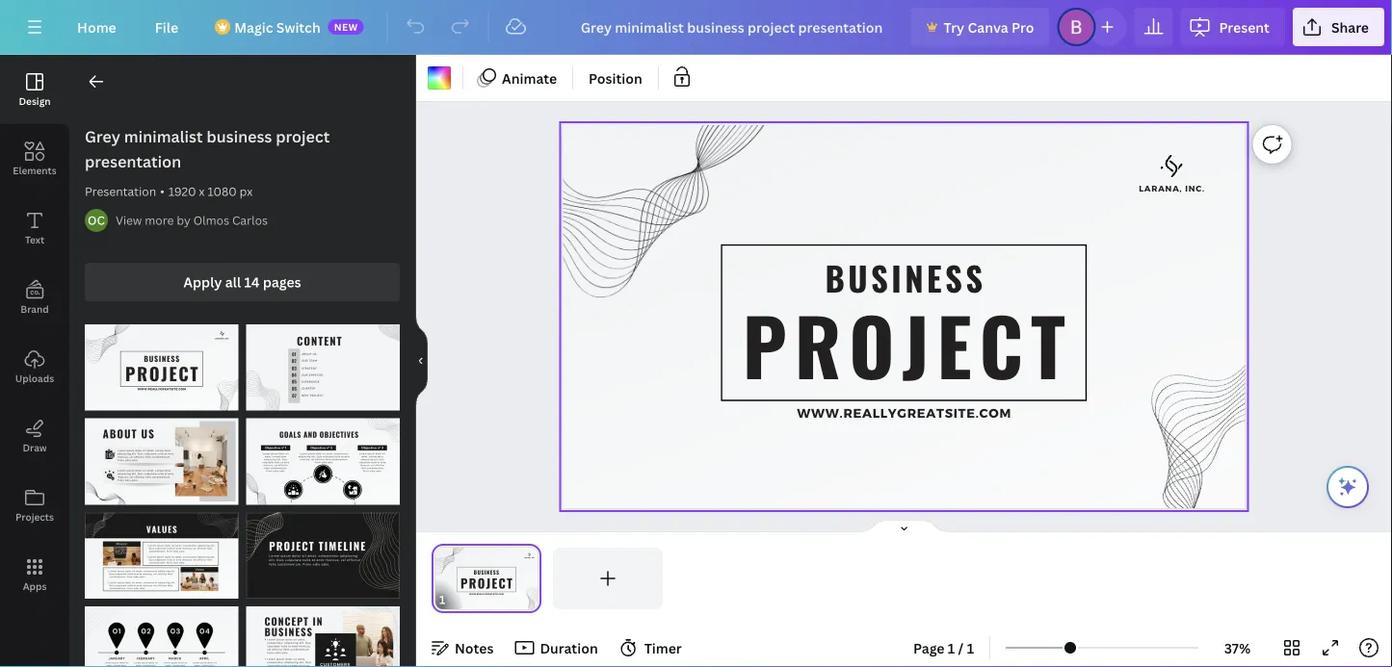 Task type: vqa. For each thing, say whether or not it's contained in the screenshot.
top a
no



Task type: describe. For each thing, give the bounding box(es) containing it.
apply all 14 pages
[[183, 273, 301, 291]]

timer
[[644, 639, 682, 658]]

share button
[[1293, 8, 1385, 46]]

position
[[589, 69, 642, 87]]

magic switch
[[234, 18, 321, 36]]

text button
[[0, 194, 69, 263]]

uploads button
[[0, 332, 69, 402]]

draw button
[[0, 402, 69, 471]]

file
[[155, 18, 178, 36]]

2 1 from the left
[[967, 639, 974, 658]]

uploads
[[15, 372, 54, 385]]

side panel tab list
[[0, 55, 69, 610]]

main menu bar
[[0, 0, 1392, 55]]

duration
[[540, 639, 598, 658]]

1 1 from the left
[[948, 639, 955, 658]]

all
[[225, 273, 241, 291]]

view more by olmos carlos button
[[116, 211, 268, 230]]

37%
[[1224, 639, 1251, 658]]

canva assistant image
[[1336, 476, 1360, 499]]

apply all 14 pages button
[[85, 263, 400, 302]]

page 1 / 1
[[913, 639, 974, 658]]

/
[[958, 639, 964, 658]]

pages
[[263, 273, 301, 291]]

x
[[199, 184, 205, 199]]

carlos
[[232, 212, 268, 228]]

business
[[207, 126, 272, 147]]

elements button
[[0, 124, 69, 194]]

projects
[[15, 511, 54, 524]]

try canva pro
[[944, 18, 1034, 36]]

animate
[[502, 69, 557, 87]]

design button
[[0, 55, 69, 124]]

magic
[[234, 18, 273, 36]]

hide pages image
[[858, 519, 951, 535]]

1080
[[208, 184, 237, 199]]

pro
[[1012, 18, 1034, 36]]

file button
[[139, 8, 194, 46]]

inc.
[[1186, 183, 1206, 193]]

notes
[[455, 639, 494, 658]]

apps
[[23, 580, 47, 593]]

brand button
[[0, 263, 69, 332]]

try
[[944, 18, 965, 36]]

Page title text field
[[454, 591, 461, 610]]

switch
[[276, 18, 321, 36]]

elements
[[13, 164, 57, 177]]

olmos
[[193, 212, 229, 228]]

apply
[[183, 273, 222, 291]]

larana, inc.
[[1139, 183, 1206, 193]]

px
[[240, 184, 253, 199]]

grey
[[85, 126, 120, 147]]

larana,
[[1139, 183, 1183, 193]]

presentation
[[85, 151, 181, 172]]

timer button
[[613, 633, 690, 664]]

notes button
[[424, 633, 501, 664]]



Task type: locate. For each thing, give the bounding box(es) containing it.
more
[[145, 212, 174, 228]]

home
[[77, 18, 116, 36]]

1 left the /
[[948, 639, 955, 658]]

www.reallygreatsite.com
[[797, 406, 1012, 421]]

grey minimalist business project presentation element
[[85, 325, 238, 411], [246, 325, 400, 411], [85, 419, 238, 505], [246, 419, 400, 505], [85, 513, 238, 599], [246, 513, 400, 599], [85, 607, 238, 668], [246, 607, 400, 668]]

project right business
[[276, 126, 330, 147]]

no color image
[[428, 66, 451, 90]]

try canva pro button
[[911, 8, 1050, 46]]

0 horizontal spatial 1
[[948, 639, 955, 658]]

projects button
[[0, 471, 69, 541]]

project
[[276, 126, 330, 147], [743, 286, 1073, 402]]

project up www.reallygreatsite.com
[[743, 286, 1073, 402]]

37% button
[[1206, 633, 1269, 664]]

business
[[825, 253, 986, 302]]

grey minimalist business project presentation image
[[85, 325, 238, 411], [246, 325, 400, 411], [85, 419, 238, 505], [246, 419, 400, 505], [85, 513, 238, 599], [246, 513, 400, 599], [85, 607, 238, 668], [246, 607, 400, 668]]

1920
[[168, 184, 196, 199]]

home link
[[62, 8, 132, 46]]

new
[[334, 20, 358, 33]]

presentation
[[85, 184, 156, 199]]

duration button
[[509, 633, 606, 664]]

olmos carlos element
[[85, 209, 108, 232]]

present button
[[1181, 8, 1285, 46]]

view
[[116, 212, 142, 228]]

project inside grey minimalist business project presentation
[[276, 126, 330, 147]]

1 vertical spatial project
[[743, 286, 1073, 402]]

brand
[[21, 303, 49, 316]]

design
[[19, 94, 51, 107]]

1 right the /
[[967, 639, 974, 658]]

Design title text field
[[565, 8, 903, 46]]

0 vertical spatial project
[[276, 126, 330, 147]]

minimalist
[[124, 126, 203, 147]]

14
[[244, 273, 260, 291]]

page 1 image
[[432, 548, 541, 610]]

0 horizontal spatial project
[[276, 126, 330, 147]]

present
[[1219, 18, 1270, 36]]

animate button
[[471, 63, 565, 93]]

1 horizontal spatial project
[[743, 286, 1073, 402]]

by
[[177, 212, 191, 228]]

1
[[948, 639, 955, 658], [967, 639, 974, 658]]

canva
[[968, 18, 1009, 36]]

1 horizontal spatial 1
[[967, 639, 974, 658]]

position button
[[581, 63, 650, 93]]

apps button
[[0, 541, 69, 610]]

grey minimalist business project presentation
[[85, 126, 330, 172]]

text
[[25, 233, 44, 246]]

view more by olmos carlos
[[116, 212, 268, 228]]

page
[[913, 639, 945, 658]]

olmos carlos image
[[85, 209, 108, 232]]

draw
[[23, 441, 47, 454]]

hide image
[[415, 315, 428, 408]]

1920 x 1080 px
[[168, 184, 253, 199]]

share
[[1332, 18, 1369, 36]]



